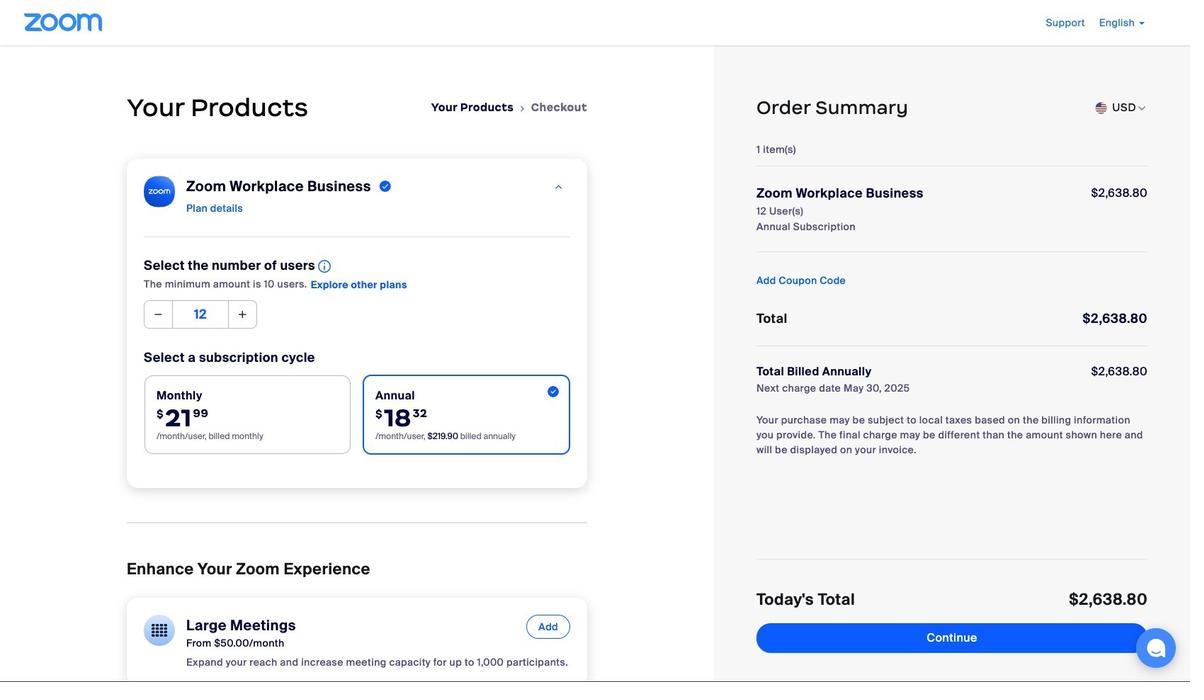 Task type: describe. For each thing, give the bounding box(es) containing it.
zoom one biz select the number of users 12 decrease image
[[153, 305, 164, 325]]

zoom logo image
[[24, 13, 102, 31]]

zoom one billing cycle option group
[[144, 375, 571, 455]]

right image
[[518, 102, 527, 116]]

zoom one biz plan image
[[554, 177, 564, 197]]

large meetings icon image
[[144, 615, 175, 646]]

show options image
[[1137, 103, 1148, 114]]



Task type: locate. For each thing, give the bounding box(es) containing it.
zoom one image
[[144, 176, 175, 208]]

application
[[144, 257, 331, 277]]

breadcrumb navigation
[[431, 101, 588, 116]]

open chat image
[[1147, 639, 1167, 659]]

zoom one biz select the number of users 12 increase image
[[237, 305, 249, 325]]

success image
[[380, 178, 391, 195]]

zoom one biz Select the number of users field
[[144, 301, 257, 329]]



Task type: vqa. For each thing, say whether or not it's contained in the screenshot.
Large Meetings Icon on the bottom
yes



